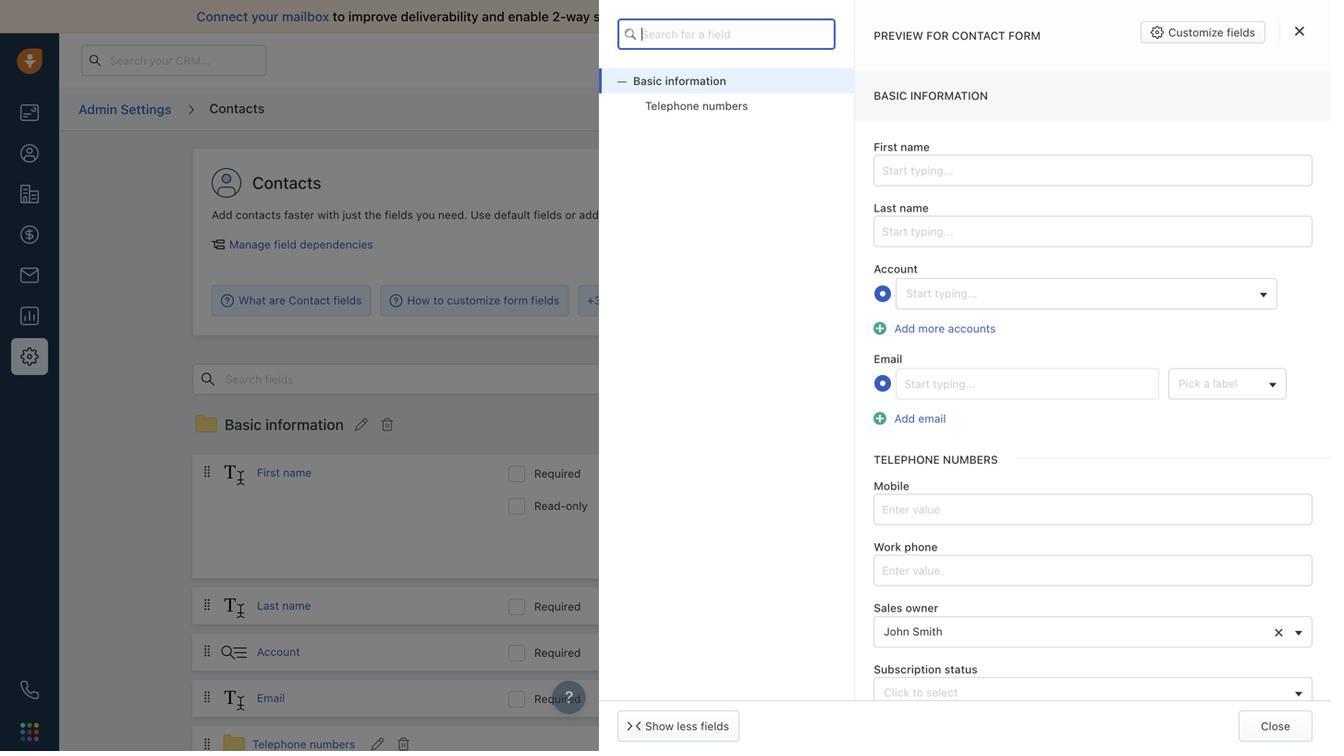 Task type: locate. For each thing, give the bounding box(es) containing it.
preview inside × dialog
[[874, 29, 924, 42]]

1 horizontal spatial form
[[1009, 29, 1041, 42]]

name
[[901, 140, 930, 153], [900, 202, 929, 215], [283, 467, 312, 479], [282, 600, 311, 613]]

0 horizontal spatial field
[[274, 238, 297, 251]]

add tooltip link up john
[[874, 597, 932, 616]]

fields right "less"
[[701, 721, 730, 733]]

0 vertical spatial telephone numbers
[[646, 100, 749, 113]]

ui drag handle image
[[202, 691, 213, 704], [202, 738, 213, 751]]

field right hide
[[1152, 547, 1175, 560]]

pick a label button
[[1169, 368, 1288, 400]]

0 horizontal spatial telephone numbers link
[[253, 737, 355, 752]]

0 vertical spatial last name
[[874, 202, 929, 215]]

2 vertical spatial telephone numbers
[[253, 738, 355, 751]]

first name inside × dialog
[[874, 140, 930, 153]]

close image
[[1296, 26, 1305, 37]]

field for hide
[[1152, 547, 1175, 560]]

start
[[1054, 9, 1083, 24]]

1 horizontal spatial last
[[874, 202, 897, 215]]

Mobile text field
[[874, 494, 1313, 526]]

0 horizontal spatial numbers
[[310, 738, 355, 751]]

0 vertical spatial basic information
[[634, 74, 727, 87]]

and left enable
[[482, 9, 505, 24]]

john
[[884, 626, 910, 639]]

2 horizontal spatial telephone
[[874, 454, 940, 467]]

2 tooltip from the top
[[898, 646, 932, 659]]

1 horizontal spatial numbers
[[703, 100, 749, 113]]

0 vertical spatial first
[[874, 140, 898, 153]]

add for the add email link
[[895, 412, 916, 425]]

basic information up form text icon
[[225, 416, 344, 434]]

2 ui drag handle image from the top
[[202, 599, 213, 612]]

0 horizontal spatial preview
[[874, 29, 924, 42]]

1 horizontal spatial more
[[991, 693, 1017, 706]]

form text image for last name
[[220, 595, 248, 622]]

your right all on the right top of the page
[[831, 9, 858, 24]]

None search field
[[618, 18, 836, 50]]

0 vertical spatial telephone numbers link
[[599, 94, 855, 119]]

1 horizontal spatial email
[[874, 353, 903, 366]]

add more accounts button
[[874, 320, 1002, 338]]

Search your CRM... text field
[[81, 45, 266, 76]]

1 vertical spatial form text image
[[220, 687, 248, 715]]

1 vertical spatial more
[[991, 693, 1017, 706]]

0 horizontal spatial add
[[579, 209, 599, 222]]

add right or
[[579, 209, 599, 222]]

fields inside the 'how to customize form fields' link
[[531, 294, 560, 307]]

0 vertical spatial information
[[665, 74, 727, 87]]

1 vertical spatial numbers
[[943, 454, 999, 467]]

1 vertical spatial form
[[504, 294, 528, 307]]

fields inside 'customize fields' button
[[1228, 26, 1256, 39]]

basic down ends on the top of the page
[[874, 89, 908, 102]]

ui drag handle image
[[202, 466, 213, 479], [202, 599, 213, 612], [202, 645, 213, 658]]

Search for a field text field
[[618, 18, 836, 50]]

telephone numbers link
[[599, 94, 855, 119], [253, 737, 355, 752]]

read-
[[535, 500, 566, 513]]

1 vertical spatial basic information
[[874, 89, 989, 102]]

0 vertical spatial form text image
[[220, 595, 248, 622]]

1 vertical spatial contacts
[[253, 173, 321, 193]]

preview
[[874, 29, 924, 42], [1128, 177, 1169, 190]]

1 vertical spatial email
[[257, 692, 285, 705]]

1 horizontal spatial telephone numbers
[[646, 100, 749, 113]]

0 vertical spatial form
[[1009, 29, 1041, 42]]

1 horizontal spatial you
[[945, 9, 967, 24]]

1 vertical spatial ui drag handle image
[[202, 599, 213, 612]]

tooltip up "john smith"
[[898, 600, 932, 613]]

0 horizontal spatial choices
[[769, 693, 809, 706]]

0 horizontal spatial your
[[252, 9, 279, 24]]

none search field inside × dialog
[[618, 18, 836, 50]]

add contacts faster with just the fields you need. use default fields or add custom fields, and organize them into groups.
[[212, 209, 842, 222]]

0 horizontal spatial more
[[919, 322, 945, 335]]

basic information button
[[618, 74, 727, 87]]

0 horizontal spatial account
[[257, 646, 300, 659]]

1 vertical spatial telephone numbers link
[[253, 737, 355, 752]]

2 add tooltip from the top
[[874, 646, 932, 659]]

first name down your trial ends in 21 days
[[874, 140, 930, 153]]

basic information down connect your mailbox to improve deliverability and enable 2-way sync of email conversations. import all your sales data so you don't have to start from scratch. on the top of the page
[[634, 74, 727, 87]]

preview down data
[[874, 29, 924, 42]]

how
[[407, 294, 430, 307]]

customize
[[447, 294, 501, 307]]

telephone
[[646, 100, 700, 113], [874, 454, 940, 467], [253, 738, 307, 751]]

use
[[471, 209, 491, 222]]

1 vertical spatial ui drag handle image
[[202, 738, 213, 751]]

numbers
[[703, 100, 749, 113], [943, 454, 999, 467], [310, 738, 355, 751]]

owner
[[906, 602, 939, 615]]

phone element
[[11, 672, 48, 709]]

contact
[[953, 29, 1006, 42]]

1 horizontal spatial telephone
[[646, 100, 700, 113]]

add tooltip link
[[874, 597, 932, 616], [874, 644, 932, 662]]

all
[[814, 9, 828, 24]]

2 choices from the left
[[917, 693, 957, 706]]

account
[[874, 263, 918, 276], [257, 646, 300, 659]]

groups.
[[802, 209, 842, 222]]

2 horizontal spatial information
[[911, 89, 989, 102]]

more for add
[[919, 322, 945, 335]]

information
[[665, 74, 727, 87], [911, 89, 989, 102], [266, 416, 344, 434]]

basic up form text icon
[[225, 416, 262, 434]]

don't
[[971, 9, 1003, 24]]

contacts up faster
[[253, 173, 321, 193]]

field inside button
[[1152, 547, 1175, 560]]

contacts
[[236, 209, 281, 222]]

first right form text icon
[[257, 467, 280, 479]]

form inside the 'how to customize form fields' link
[[504, 294, 528, 307]]

add up show less fields button
[[669, 693, 689, 706]]

subscription
[[874, 664, 942, 676]]

Work phone text field
[[874, 556, 1313, 587]]

0 vertical spatial ui drag handle image
[[202, 466, 213, 479]]

2 your from the left
[[831, 9, 858, 24]]

more down start typing...
[[919, 322, 945, 335]]

field down faster
[[274, 238, 297, 251]]

1 vertical spatial last
[[257, 600, 279, 613]]

show
[[646, 721, 674, 733]]

basic
[[634, 74, 662, 87], [874, 89, 908, 102], [225, 416, 262, 434]]

1 horizontal spatial first
[[874, 140, 898, 153]]

add down start at the right
[[895, 322, 916, 335]]

add left contacts
[[212, 209, 233, 222]]

edit field
[[1036, 547, 1082, 560]]

1 vertical spatial telephone numbers
[[874, 454, 999, 467]]

4 required from the top
[[535, 693, 581, 706]]

account up start at the right
[[874, 263, 918, 276]]

first down ends on the top of the page
[[874, 140, 898, 153]]

email inside "button"
[[919, 412, 947, 425]]

2 form text image from the top
[[220, 687, 248, 715]]

1 vertical spatial add tooltip link
[[874, 644, 932, 662]]

1 horizontal spatial basic
[[634, 74, 662, 87]]

21
[[921, 54, 932, 66]]

to right how
[[434, 294, 444, 307]]

close
[[1262, 721, 1291, 733]]

1 vertical spatial preview
[[1128, 177, 1169, 190]]

click to select
[[884, 687, 959, 700]]

contacts down search your crm... 'text box' on the left of the page
[[209, 101, 265, 116]]

1 tooltip from the top
[[898, 600, 932, 613]]

field inside button
[[1059, 547, 1082, 560]]

ends
[[883, 54, 907, 66]]

1 vertical spatial and
[[679, 209, 698, 222]]

field right edit
[[1059, 547, 1082, 560]]

tooltip for last name
[[898, 600, 932, 613]]

from
[[1086, 9, 1115, 24]]

what
[[239, 294, 266, 307]]

field for edit
[[1059, 547, 1082, 560]]

so
[[927, 9, 942, 24]]

0 vertical spatial and
[[482, 9, 505, 24]]

field for manage
[[274, 238, 297, 251]]

preview button
[[1102, 167, 1179, 199]]

choices right 3
[[769, 693, 809, 706]]

show less fields
[[646, 721, 730, 733]]

1 form text image from the top
[[220, 595, 248, 622]]

them
[[750, 209, 776, 222]]

form
[[1009, 29, 1041, 42], [504, 294, 528, 307]]

1 horizontal spatial last name
[[874, 202, 929, 215]]

form down have
[[1009, 29, 1041, 42]]

more right the +1
[[991, 693, 1017, 706]]

1 vertical spatial add
[[669, 693, 689, 706]]

1 horizontal spatial field
[[1059, 547, 1082, 560]]

2 vertical spatial information
[[266, 416, 344, 434]]

more inside button
[[919, 322, 945, 335]]

preview up last name text field on the right of page
[[1128, 177, 1169, 190]]

fields right customize
[[1228, 26, 1256, 39]]

form right customize
[[504, 294, 528, 307]]

pick
[[1179, 377, 1201, 390]]

2 horizontal spatial field
[[1152, 547, 1175, 560]]

1 horizontal spatial telephone numbers link
[[599, 94, 855, 119]]

last inside × dialog
[[874, 202, 897, 215]]

edit field button
[[1008, 538, 1092, 570]]

0 vertical spatial more
[[919, 322, 945, 335]]

1 horizontal spatial preview
[[1128, 177, 1169, 190]]

add tooltip link for account
[[874, 644, 932, 662]]

rename module button
[[978, 167, 1098, 199]]

fields
[[1228, 26, 1256, 39], [385, 209, 413, 222], [534, 209, 562, 222], [333, 294, 362, 307], [531, 294, 560, 307], [701, 721, 730, 733]]

first name right form text icon
[[257, 467, 312, 479]]

2 vertical spatial basic information
[[225, 416, 344, 434]]

choices down subscription status at the right bottom of the page
[[917, 693, 957, 706]]

1 horizontal spatial first name
[[874, 140, 930, 153]]

1 vertical spatial add tooltip
[[874, 646, 932, 659]]

need.
[[438, 209, 468, 222]]

add tooltip link up subscription
[[874, 644, 932, 662]]

scratch.
[[1118, 9, 1168, 24]]

1 choices from the left
[[769, 693, 809, 706]]

fields right contact
[[333, 294, 362, 307]]

account right form auto_complete image
[[257, 646, 300, 659]]

0 vertical spatial tooltip
[[898, 600, 932, 613]]

0 horizontal spatial telephone
[[253, 738, 307, 751]]

add up mobile
[[895, 412, 916, 425]]

first inside × dialog
[[874, 140, 898, 153]]

0 horizontal spatial form
[[504, 294, 528, 307]]

start
[[907, 287, 932, 300]]

only
[[566, 500, 588, 513]]

0 horizontal spatial telephone numbers
[[253, 738, 355, 751]]

enable
[[508, 9, 549, 24]]

select
[[927, 687, 959, 700]]

add tooltip up subscription
[[874, 646, 932, 659]]

2 add tooltip link from the top
[[874, 644, 932, 662]]

1 ui drag handle image from the top
[[202, 466, 213, 479]]

form text image down form auto_complete image
[[220, 687, 248, 715]]

ui drag handle image for last
[[202, 599, 213, 612]]

2 vertical spatial telephone
[[253, 738, 307, 751]]

1 horizontal spatial your
[[831, 9, 858, 24]]

tooltip
[[898, 600, 932, 613], [898, 646, 932, 659]]

× dialog
[[599, 0, 1332, 752]]

add email
[[895, 412, 947, 425]]

you up preview for contact form
[[945, 9, 967, 24]]

0 horizontal spatial and
[[482, 9, 505, 24]]

0 horizontal spatial first name
[[257, 467, 312, 479]]

last name inside × dialog
[[874, 202, 929, 215]]

you
[[945, 9, 967, 24], [417, 209, 435, 222]]

connect your mailbox to improve deliverability and enable 2-way sync of email conversations. import all your sales data so you don't have to start from scratch.
[[197, 9, 1168, 24]]

add down john
[[874, 646, 895, 659]]

basic down search image
[[634, 74, 662, 87]]

form for contact
[[1009, 29, 1041, 42]]

account inside × dialog
[[874, 263, 918, 276]]

quick-
[[635, 693, 669, 706]]

1 horizontal spatial and
[[679, 209, 698, 222]]

0 vertical spatial basic
[[634, 74, 662, 87]]

0 horizontal spatial you
[[417, 209, 435, 222]]

fields left +3
[[531, 294, 560, 307]]

2 horizontal spatial basic
[[874, 89, 908, 102]]

telephone numbers link inside × dialog
[[599, 94, 855, 119]]

3 choices added
[[758, 693, 845, 706]]

add tooltip up john
[[874, 600, 932, 613]]

added
[[812, 693, 845, 706]]

to right click in the bottom right of the page
[[913, 687, 924, 700]]

1 horizontal spatial add
[[669, 693, 689, 706]]

0 horizontal spatial last name
[[257, 600, 311, 613]]

0 horizontal spatial basic
[[225, 416, 262, 434]]

smith
[[913, 626, 943, 639]]

freshworks switcher image
[[20, 724, 39, 742]]

form inside × dialog
[[1009, 29, 1041, 42]]

subscription status
[[874, 664, 978, 676]]

john smith
[[884, 626, 943, 639]]

preview inside button
[[1128, 177, 1169, 190]]

telephone numbers
[[646, 100, 749, 113], [874, 454, 999, 467], [253, 738, 355, 751]]

manage
[[229, 238, 271, 251]]

0 vertical spatial first name
[[874, 140, 930, 153]]

1 vertical spatial first
[[257, 467, 280, 479]]

basic information down 21
[[874, 89, 989, 102]]

email
[[642, 9, 674, 24], [919, 412, 947, 425]]

1 horizontal spatial email
[[919, 412, 947, 425]]

1 horizontal spatial choices
[[917, 693, 957, 706]]

add up john
[[874, 600, 895, 613]]

add inside button
[[895, 322, 916, 335]]

1 vertical spatial email
[[919, 412, 947, 425]]

1 add tooltip from the top
[[874, 600, 932, 613]]

add
[[212, 209, 233, 222], [895, 322, 916, 335], [895, 412, 916, 425], [874, 600, 895, 613], [874, 646, 895, 659]]

fields inside 'what are contact fields' "link"
[[333, 294, 362, 307]]

you left 'need.'
[[417, 209, 435, 222]]

typing...
[[935, 287, 978, 300]]

0 vertical spatial you
[[945, 9, 967, 24]]

3 ui drag handle image from the top
[[202, 645, 213, 658]]

1 add tooltip link from the top
[[874, 597, 932, 616]]

add inside "button"
[[895, 412, 916, 425]]

required
[[535, 467, 581, 480], [535, 601, 581, 614], [535, 647, 581, 660], [535, 693, 581, 706]]

work
[[874, 541, 902, 554]]

2 horizontal spatial telephone numbers
[[874, 454, 999, 467]]

0 vertical spatial add tooltip link
[[874, 597, 932, 616]]

work phone
[[874, 541, 938, 554]]

your left mailbox
[[252, 9, 279, 24]]

+1
[[975, 693, 988, 706]]

default
[[494, 209, 531, 222]]

1 vertical spatial you
[[417, 209, 435, 222]]

0 vertical spatial last
[[874, 202, 897, 215]]

preview for contact form
[[874, 29, 1041, 42]]

form text image up form auto_complete image
[[220, 595, 248, 622]]

and right fields,
[[679, 209, 698, 222]]

1 vertical spatial telephone
[[874, 454, 940, 467]]

0 vertical spatial preview
[[874, 29, 924, 42]]

form text image
[[220, 595, 248, 622], [220, 687, 248, 715]]

tooltip up subscription
[[898, 646, 932, 659]]

how to customize form fields
[[407, 294, 560, 307]]

2 vertical spatial basic
[[225, 416, 262, 434]]



Task type: vqa. For each thing, say whether or not it's contained in the screenshot.
More in "button"
yes



Task type: describe. For each thing, give the bounding box(es) containing it.
customize fields
[[1169, 26, 1256, 39]]

your trial ends in 21 days
[[836, 54, 958, 66]]

1 vertical spatial last name
[[257, 600, 311, 613]]

1 vertical spatial information
[[911, 89, 989, 102]]

fields left or
[[534, 209, 562, 222]]

connect your mailbox link
[[197, 9, 333, 24]]

basic information link
[[599, 68, 855, 94]]

form text image
[[220, 461, 248, 489]]

0 vertical spatial numbers
[[703, 100, 749, 113]]

organize
[[702, 209, 746, 222]]

2 ui drag handle image from the top
[[202, 738, 213, 751]]

add tooltip for last name
[[874, 600, 932, 613]]

help
[[605, 294, 627, 307]]

phone image
[[20, 682, 39, 700]]

First name text field
[[874, 155, 1313, 186]]

1 ui drag handle image from the top
[[202, 691, 213, 704]]

add more accounts link
[[890, 322, 996, 335]]

add/edit choices link
[[869, 690, 957, 708]]

what are contact fields link
[[221, 293, 362, 309]]

1 vertical spatial first name
[[257, 467, 312, 479]]

to left start
[[1038, 9, 1050, 24]]

rename
[[1004, 177, 1046, 190]]

close button
[[1239, 711, 1313, 743]]

+3 help articles link
[[588, 293, 669, 309]]

+1 more link
[[975, 693, 1017, 706]]

form auto_complete image
[[220, 639, 248, 667]]

add tooltip link for last name
[[874, 597, 932, 616]]

label
[[1214, 377, 1239, 390]]

Last name text field
[[874, 216, 1313, 248]]

tooltip for account
[[898, 646, 932, 659]]

2 horizontal spatial numbers
[[943, 454, 999, 467]]

preview for preview for contact form
[[874, 29, 924, 42]]

hide
[[1125, 547, 1149, 560]]

with
[[318, 209, 340, 222]]

how to customize form fields link
[[390, 293, 560, 309]]

dependencies
[[300, 238, 373, 251]]

trial
[[862, 54, 880, 66]]

conversations.
[[677, 9, 767, 24]]

the
[[365, 209, 382, 222]]

quick-add
[[635, 693, 689, 706]]

1 horizontal spatial basic information
[[634, 74, 727, 87]]

0 vertical spatial email
[[642, 9, 674, 24]]

Start typing... email field
[[896, 368, 1160, 400]]

deliverability
[[401, 9, 479, 24]]

more for +1
[[991, 693, 1017, 706]]

days
[[935, 54, 958, 66]]

read-only
[[535, 500, 588, 513]]

2 horizontal spatial basic information
[[874, 89, 989, 102]]

your
[[836, 54, 859, 66]]

start typing...
[[907, 287, 978, 300]]

admin settings link
[[78, 95, 172, 124]]

add email link
[[890, 412, 947, 425]]

way
[[566, 9, 590, 24]]

search image
[[625, 26, 644, 42]]

3 required from the top
[[535, 647, 581, 660]]

connect
[[197, 9, 248, 24]]

to inside button
[[913, 687, 924, 700]]

1 horizontal spatial information
[[665, 74, 727, 87]]

1 vertical spatial basic
[[874, 89, 908, 102]]

customize
[[1169, 26, 1224, 39]]

1 your from the left
[[252, 9, 279, 24]]

add tooltip for account
[[874, 646, 932, 659]]

a
[[1204, 377, 1211, 390]]

preview for preview
[[1128, 177, 1169, 190]]

in
[[910, 54, 918, 66]]

0 horizontal spatial last
[[257, 600, 279, 613]]

data
[[897, 9, 924, 24]]

or
[[566, 209, 576, 222]]

less
[[677, 721, 698, 733]]

0 horizontal spatial email
[[257, 692, 285, 705]]

settings
[[121, 102, 172, 117]]

choices for 3
[[769, 693, 809, 706]]

1 required from the top
[[535, 467, 581, 480]]

manage field dependencies link
[[212, 237, 383, 253]]

admin settings
[[79, 102, 172, 117]]

Search fields text field
[[192, 364, 673, 395]]

sync
[[594, 9, 622, 24]]

to right mailbox
[[333, 9, 345, 24]]

pick a label
[[1179, 377, 1239, 390]]

choices for add/edit
[[917, 693, 957, 706]]

add/edit
[[869, 693, 913, 706]]

0 horizontal spatial information
[[266, 416, 344, 434]]

add for last name add tooltip link
[[874, 600, 895, 613]]

basic inside 'basic information' link
[[634, 74, 662, 87]]

click to select button
[[874, 678, 1313, 709]]

email inside × dialog
[[874, 353, 903, 366]]

add for 'add more accounts' link
[[895, 322, 916, 335]]

0 horizontal spatial basic information
[[225, 416, 344, 434]]

admin
[[79, 102, 117, 117]]

fields,
[[644, 209, 676, 222]]

+1 more
[[975, 693, 1017, 706]]

add for add tooltip link associated with account
[[874, 646, 895, 659]]

status
[[945, 664, 978, 676]]

fields right the the
[[385, 209, 413, 222]]

import
[[770, 9, 811, 24]]

add/edit choices
[[869, 693, 957, 706]]

×
[[1275, 622, 1285, 642]]

fields inside show less fields button
[[701, 721, 730, 733]]

ui drag handle image for first
[[202, 466, 213, 479]]

show less fields button
[[618, 711, 740, 743]]

2-
[[553, 9, 566, 24]]

what are contact fields
[[239, 294, 362, 307]]

3
[[758, 693, 765, 706]]

accounts
[[949, 322, 996, 335]]

have
[[1006, 9, 1035, 24]]

articles
[[630, 294, 669, 307]]

2 required from the top
[[535, 601, 581, 614]]

sales owner
[[874, 602, 939, 615]]

form for customize
[[504, 294, 528, 307]]

+3
[[588, 294, 602, 307]]

rename module
[[1004, 177, 1087, 190]]

0 vertical spatial add
[[579, 209, 599, 222]]

module
[[1049, 177, 1087, 190]]

0 vertical spatial contacts
[[209, 101, 265, 116]]

edit
[[1036, 547, 1056, 560]]

mailbox
[[282, 9, 329, 24]]

click
[[884, 687, 910, 700]]

form text image for email
[[220, 687, 248, 715]]

sales
[[862, 9, 893, 24]]



